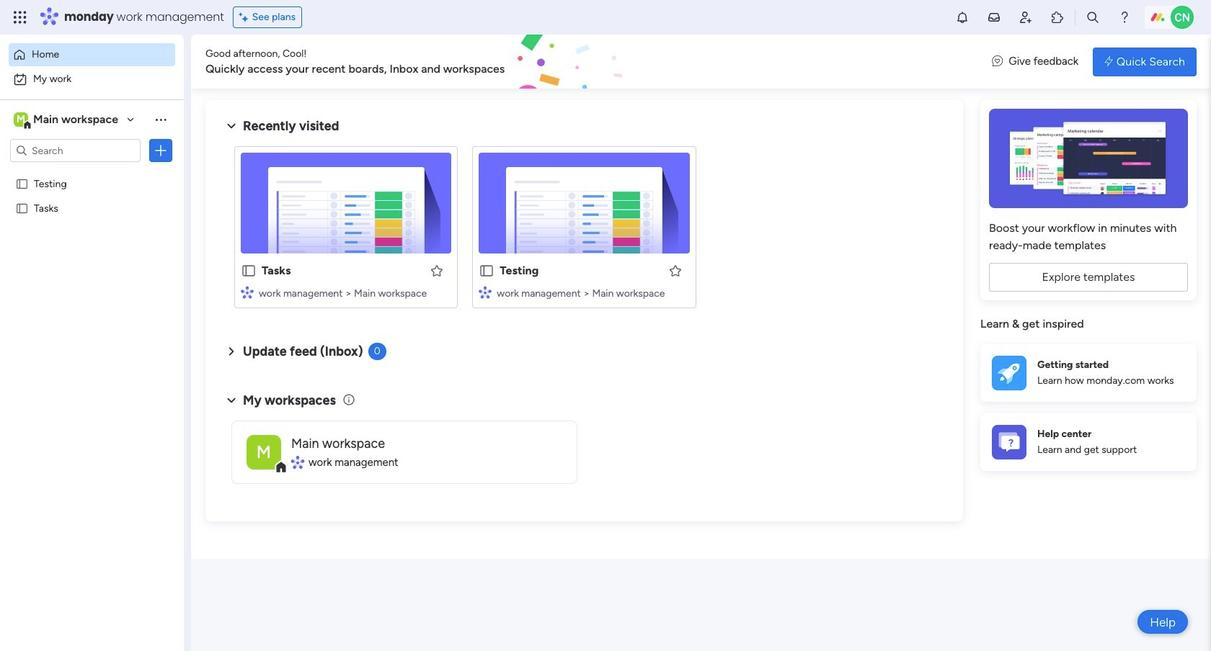 Task type: vqa. For each thing, say whether or not it's contained in the screenshot.
GRID
no



Task type: locate. For each thing, give the bounding box(es) containing it.
notifications image
[[955, 10, 970, 25]]

0 element
[[368, 343, 386, 361]]

workspace options image
[[154, 112, 168, 127]]

options image
[[154, 143, 168, 158]]

public board image
[[15, 201, 29, 215]]

help center element
[[981, 414, 1197, 471]]

1 horizontal spatial public board image
[[241, 263, 257, 279]]

getting started element
[[981, 344, 1197, 402]]

1 vertical spatial option
[[9, 68, 175, 91]]

update feed image
[[987, 10, 1002, 25]]

0 horizontal spatial workspace image
[[14, 112, 28, 128]]

public board image for add to favorites icon on the left top of page
[[241, 263, 257, 279]]

list box
[[0, 168, 184, 415]]

quick search results list box
[[223, 135, 946, 326]]

option
[[9, 43, 175, 66], [9, 68, 175, 91], [0, 171, 184, 173]]

workspace selection element
[[14, 111, 120, 130]]

1 vertical spatial workspace image
[[247, 435, 281, 470]]

monday marketplace image
[[1051, 10, 1065, 25]]

Search in workspace field
[[30, 142, 120, 159]]

public board image
[[15, 177, 29, 190], [241, 263, 257, 279], [479, 263, 495, 279]]

2 horizontal spatial public board image
[[479, 263, 495, 279]]

v2 bolt switch image
[[1105, 54, 1113, 70]]

public board image for add to favorites image
[[479, 263, 495, 279]]

workspace image
[[14, 112, 28, 128], [247, 435, 281, 470]]

add to favorites image
[[668, 264, 683, 278]]



Task type: describe. For each thing, give the bounding box(es) containing it.
invite members image
[[1019, 10, 1033, 25]]

open update feed (inbox) image
[[223, 343, 240, 361]]

1 horizontal spatial workspace image
[[247, 435, 281, 470]]

see plans image
[[239, 9, 252, 25]]

select product image
[[13, 10, 27, 25]]

2 vertical spatial option
[[0, 171, 184, 173]]

templates image image
[[994, 109, 1184, 208]]

0 horizontal spatial public board image
[[15, 177, 29, 190]]

search everything image
[[1086, 10, 1100, 25]]

close recently visited image
[[223, 118, 240, 135]]

0 vertical spatial workspace image
[[14, 112, 28, 128]]

add to favorites image
[[430, 264, 444, 278]]

cool name image
[[1171, 6, 1194, 29]]

help image
[[1118, 10, 1132, 25]]

v2 user feedback image
[[992, 54, 1003, 70]]

close my workspaces image
[[223, 392, 240, 409]]

0 vertical spatial option
[[9, 43, 175, 66]]



